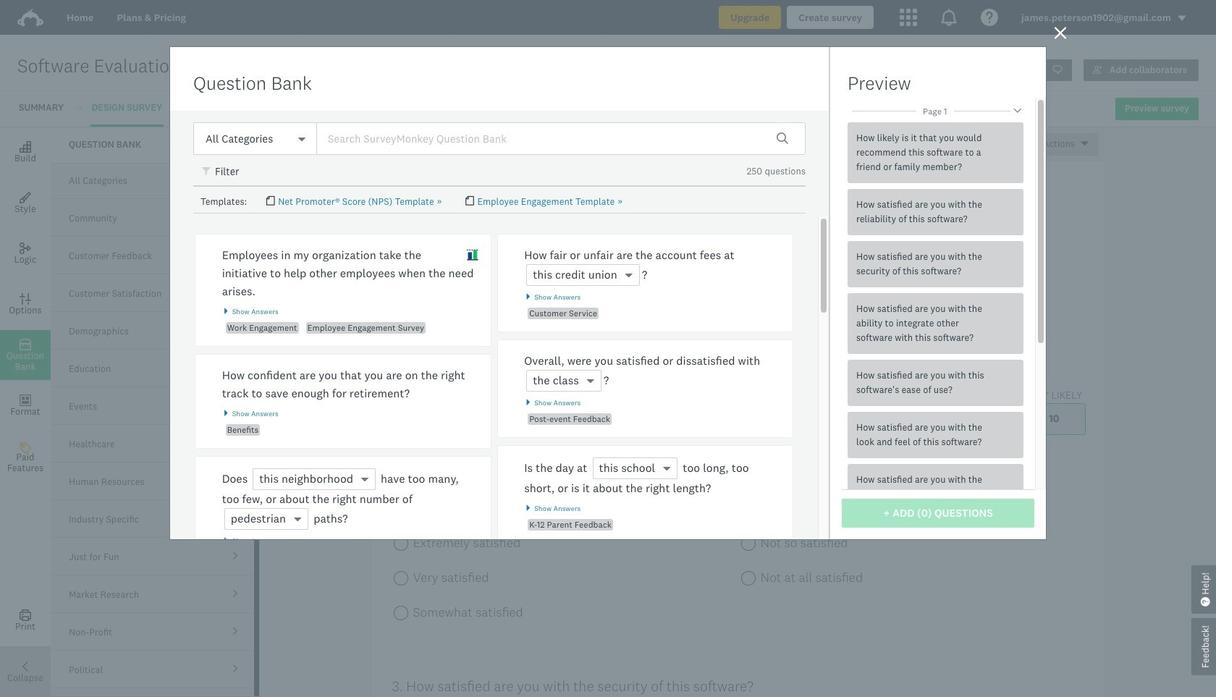Task type: vqa. For each thing, say whether or not it's contained in the screenshot.
icon   XJTfE
yes



Task type: locate. For each thing, give the bounding box(es) containing it.
1 products icon image from the left
[[900, 9, 918, 26]]

0 horizontal spatial products icon image
[[900, 9, 918, 26]]

1 vertical spatial icon   xjtfe image
[[467, 249, 479, 261]]

2 products icon image from the left
[[941, 9, 958, 26]]

icon   xjtfe image
[[202, 167, 212, 177], [467, 249, 479, 261]]

products icon image
[[900, 9, 918, 26], [941, 9, 958, 26]]

surveymonkey logo image
[[17, 9, 43, 27]]

Search SurveyMonkey Question Bank text field
[[316, 122, 806, 155]]

0 horizontal spatial icon   xjtfe image
[[202, 167, 212, 177]]

1 horizontal spatial products icon image
[[941, 9, 958, 26]]



Task type: describe. For each thing, give the bounding box(es) containing it.
1 horizontal spatial icon   xjtfe image
[[467, 249, 479, 261]]

0 vertical spatial icon   xjtfe image
[[202, 167, 212, 177]]

help icon image
[[981, 9, 999, 26]]



